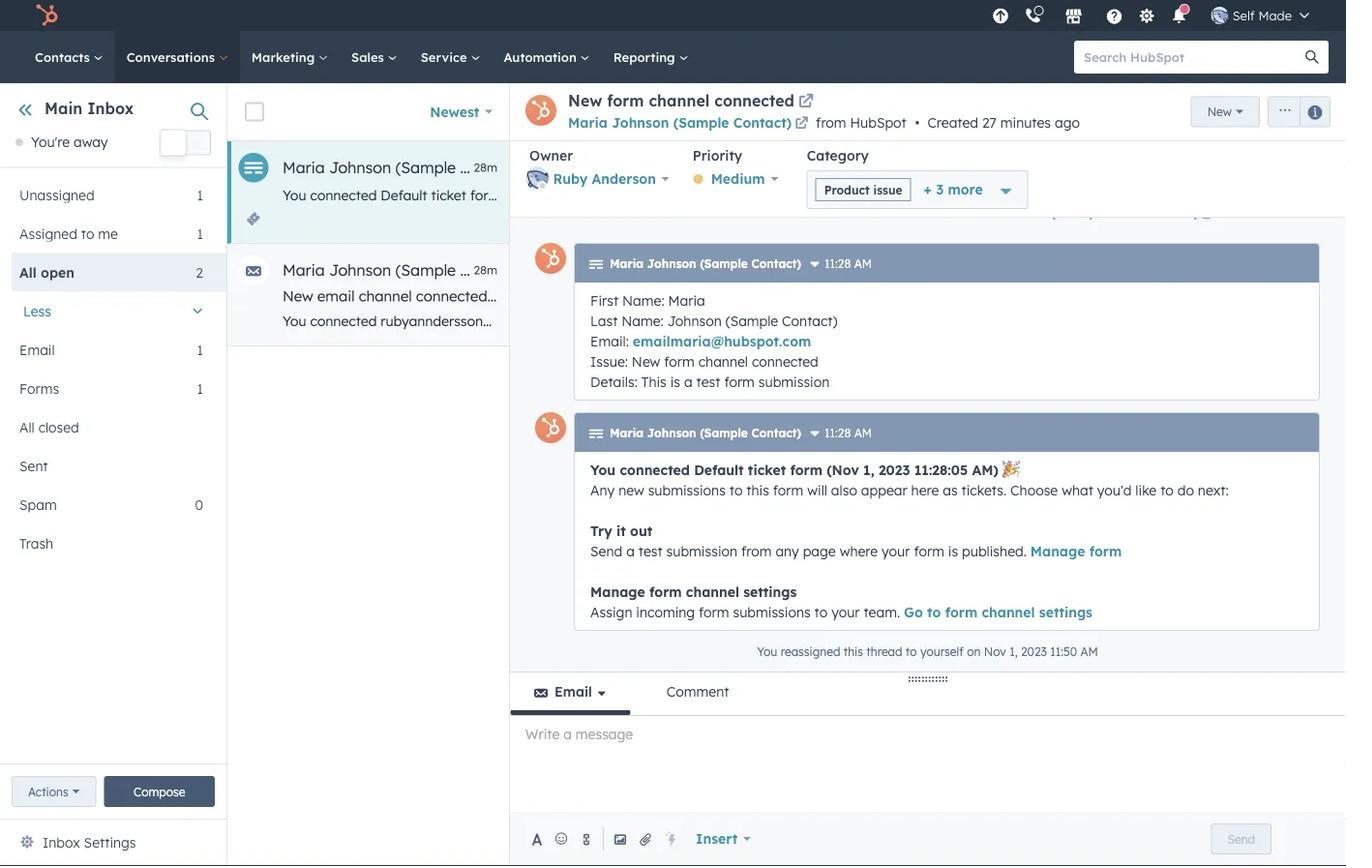Task type: vqa. For each thing, say whether or not it's contained in the screenshot.
"tab list"
no



Task type: describe. For each thing, give the bounding box(es) containing it.
maria johnson (sample contact) down the conversation on the top of page
[[610, 257, 802, 271]]

email from maria johnson (sample contact) with subject new email channel connected to hubspot row
[[228, 244, 1347, 347]]

insert button
[[684, 820, 764, 859]]

it inside try it out send a test submission from any page where your form is published. manage form
[[617, 522, 626, 539]]

0 vertical spatial name:
[[623, 292, 665, 309]]

service
[[421, 49, 471, 65]]

connected inside first name: maria last name: johnson (sample contact) email: emailmaria@hubspot.com issue: new form channel connected details: this is a test form submission
[[752, 353, 819, 370]]

you inside the new email channel connected to hubspot you connected rubyanndersson@gmail.com any new emails sent to this address will also appear here. choose what you'd like to do next:  try it out send yourself an em
[[283, 313, 306, 330]]

spam
[[19, 496, 57, 513]]

link opens in a new window image inside maria johnson (sample contact) link
[[795, 118, 809, 131]]

actions button
[[12, 776, 96, 807]]

sent
[[19, 457, 48, 474]]

conversations
[[127, 49, 219, 65]]

what inside the new email channel connected to hubspot you connected rubyanndersson@gmail.com any new emails sent to this address will also appear here. choose what you'd like to do next:  try it out send yourself an em
[[988, 313, 1020, 330]]

manage inside try it out send a test submission from any page where your form is published. manage form
[[1031, 543, 1086, 560]]

all closed button
[[12, 408, 203, 447]]

help image
[[1106, 9, 1124, 26]]

contacts
[[35, 49, 94, 65]]

comment
[[667, 683, 729, 700]]

sales
[[351, 49, 388, 65]]

all open
[[19, 264, 74, 281]]

all closed
[[19, 419, 79, 435]]

automation link
[[492, 31, 602, 83]]

2023 inside 'form from maria johnson (sample contact) with subject (no subject)' row
[[553, 187, 583, 204]]

connected inside heading
[[715, 91, 795, 110]]

+
[[924, 181, 932, 198]]

(sample up rubyanndersson@gmail.com
[[396, 260, 456, 280]]

ruby
[[553, 170, 588, 187]]

1 for unassigned
[[197, 186, 203, 203]]

• created 27 minutes ago
[[915, 114, 1080, 131]]

emails
[[624, 313, 666, 330]]

anderson
[[592, 170, 656, 187]]

marketplaces button
[[1054, 0, 1095, 31]]

compose
[[134, 785, 185, 799]]

new email channel connected to hubspot you connected rubyanndersson@gmail.com any new emails sent to this address will also appear here. choose what you'd like to do next:  try it out send yourself an em
[[283, 287, 1347, 330]]

service link
[[409, 31, 492, 83]]

self made menu
[[987, 0, 1323, 31]]

send inside try it out send a test submission from any page where your form is published. manage form
[[591, 543, 623, 560]]

default ticket form (nov 1, 2023 11:28:05 am) link
[[938, 206, 1216, 224]]

hubspot link
[[23, 4, 73, 27]]

channel for new email channel connected to hubspot you connected rubyanndersson@gmail.com any new emails sent to this address will also appear here. choose what you'd like to do next:  try it out send yourself an em
[[359, 287, 412, 305]]

(sample down 'created'
[[700, 257, 748, 271]]

default ticket form (nov 1, 2023 11:28:05 am)
[[938, 206, 1199, 221]]

you connected default ticket form (nov 1, 2023 11:28:05 am) 🎉 any new submissions to this form will also appear here as tickets. choose what you'd like to do next:
[[591, 461, 1229, 499]]

hubspot image
[[35, 4, 58, 27]]

new inside you connected default ticket form (nov 1, 2023 11:28:05 am) 🎉 any new submissions to this form will also appear here as tickets. choose what you'd like to do next:
[[619, 482, 644, 499]]

yourself inside the new email channel connected to hubspot you connected rubyanndersson@gmail.com any new emails sent to this address will also appear here. choose what you'd like to do next:  try it out send yourself an em
[[1255, 313, 1306, 330]]

is inside try it out send a test submission from any page where your form is published. manage form
[[949, 543, 959, 560]]

new for new
[[1208, 105, 1232, 119]]

any inside the new email channel connected to hubspot you connected rubyanndersson@gmail.com any new emails sent to this address will also appear here. choose what you'd like to do next:  try it out send yourself an em
[[567, 313, 591, 330]]

(sample inside first name: maria last name: johnson (sample contact) email: emailmaria@hubspot.com issue: new form channel connected details: this is a test form submission
[[726, 312, 779, 329]]

newest button
[[417, 92, 505, 131]]

from hubspot
[[816, 114, 907, 131]]

email:
[[591, 333, 629, 349]]

priority
[[693, 147, 743, 164]]

new form channel connected
[[568, 91, 795, 110]]

what inside you connected default ticket form (nov 1, 2023 11:28:05 am) 🎉 any new submissions to this form will also appear here as tickets. choose what you'd like to do next:
[[1062, 482, 1094, 499]]

appear for hubspot
[[852, 313, 899, 330]]

your inside try it out send a test submission from any page where your form is published. manage form
[[882, 543, 910, 560]]

choose inside the new email channel connected to hubspot you connected rubyanndersson@gmail.com any new emails sent to this address will also appear here. choose what you'd like to do next:  try it out send yourself an em
[[937, 313, 985, 330]]

is inside first name: maria last name: johnson (sample contact) email: emailmaria@hubspot.com issue: new form channel connected details: this is a test form submission
[[671, 373, 681, 390]]

conversation created from a form submission to form
[[640, 206, 938, 221]]

(sample down emailmaria@hubspot.com link at top
[[700, 426, 748, 440]]

here inside 'form from maria johnson (sample contact) with subject (no subject)' row
[[991, 187, 1019, 204]]

0 horizontal spatial yourself
[[921, 644, 964, 659]]

default for any
[[381, 187, 427, 204]]

+ 3 more
[[924, 181, 983, 198]]

will inside you connected default ticket form (nov 1, 2023 11:28:05 am) 🎉 any new submissions to this form will also appear here as tickets. choose what you'd like to do next:
[[808, 482, 828, 499]]

2023 inside you connected default ticket form (nov 1, 2023 11:28:05 am) 🎉 any new submissions to this form will also appear here as tickets. choose what you'd like to do next:
[[879, 461, 910, 478]]

ago
[[1055, 114, 1080, 131]]

toolbar containing owner
[[526, 147, 1330, 209]]

2023 inside default ticket form (nov 1, 2023 11:28:05 am) link
[[1096, 206, 1123, 221]]

unassigned
[[19, 186, 95, 203]]

1 vertical spatial from
[[760, 206, 787, 221]]

11:28 am for first name: maria
[[825, 257, 872, 271]]

2 vertical spatial am
[[1081, 644, 1099, 659]]

maria johnson (sample contact) down "this"
[[610, 426, 802, 440]]

incoming
[[636, 604, 695, 621]]

sent
[[670, 313, 697, 330]]

reassigned
[[781, 644, 841, 659]]

1, inside you connected default ticket form (nov 1, 2023 11:28:05 am) 🎉 any new submissions to this form will also appear here as tickets. choose what you'd like to do next:
[[864, 461, 875, 478]]

0 vertical spatial submission
[[830, 206, 891, 221]]

email button
[[510, 673, 631, 715]]

assign
[[591, 604, 633, 621]]

do inside 'form from maria johnson (sample contact) with subject (no subject)' row
[[1257, 187, 1274, 204]]

connected inside 'form from maria johnson (sample contact) with subject (no subject)' row
[[310, 187, 377, 204]]

11:28 am for you connected default ticket form (nov 1, 2023 11:28:05 am)
[[825, 426, 872, 440]]

minutes
[[1001, 114, 1051, 131]]

assigned to me
[[19, 225, 118, 242]]

a inside first name: maria last name: johnson (sample contact) email: emailmaria@hubspot.com issue: new form channel connected details: this is a test form submission
[[684, 373, 693, 390]]

as inside 'form from maria johnson (sample contact) with subject (no subject)' row
[[1022, 187, 1037, 204]]

medium button
[[693, 167, 791, 189]]

channel for manage form channel settings assign incoming form submissions to your team. go to form channel settings
[[686, 583, 740, 600]]

try inside 'form from maria johnson (sample contact) with subject (no subject)' row
[[1312, 187, 1331, 204]]

trash
[[19, 535, 53, 552]]

group inside new form channel connected heading
[[1260, 96, 1331, 127]]

closed
[[38, 419, 79, 435]]

reporting
[[614, 49, 679, 65]]

settings image
[[1139, 8, 1156, 26]]

maria johnson (sample contact) up email on the top of the page
[[283, 260, 524, 280]]

assigned
[[19, 225, 77, 242]]

less
[[23, 302, 51, 319]]

compose button
[[104, 776, 215, 807]]

it inside 'form from maria johnson (sample contact) with subject (no subject)' row
[[1335, 187, 1344, 204]]

try it out send a test submission from any page where your form is published. manage form
[[591, 522, 1122, 560]]

ruby anderson
[[553, 170, 656, 187]]

forms
[[19, 380, 59, 397]]

2 horizontal spatial a
[[790, 206, 797, 221]]

submissions inside 'form from maria johnson (sample contact) with subject (no subject)' row
[[727, 187, 805, 204]]

0
[[195, 496, 203, 513]]

created
[[715, 206, 757, 221]]

as inside you connected default ticket form (nov 1, 2023 11:28:05 am) 🎉 any new submissions to this form will also appear here as tickets. choose what you'd like to do next:
[[943, 482, 958, 499]]

search button
[[1296, 41, 1329, 74]]

link opens in a new window image inside default ticket form (nov 1, 2023 11:28:05 am) link
[[1202, 209, 1213, 221]]

inbox settings link
[[43, 832, 136, 855]]

settings link
[[1135, 5, 1160, 26]]

(nov for 🎉
[[827, 461, 860, 478]]

your inside manage form channel settings assign incoming form submissions to your team. go to form channel settings
[[832, 604, 860, 621]]

maria johnson (sample contact) link
[[568, 114, 812, 132]]

1 for assigned to me
[[197, 225, 203, 242]]

11:28:05 for any
[[587, 187, 637, 204]]

main inbox
[[45, 99, 134, 118]]

more
[[948, 181, 983, 198]]

from inside try it out send a test submission from any page where your form is published. manage form
[[742, 543, 772, 560]]

next: inside you connected default ticket form (nov 1, 2023 11:28:05 am) 🎉 any new submissions to this form will also appear here as tickets. choose what you'd like to do next:
[[1198, 482, 1229, 499]]

details:
[[591, 373, 638, 390]]

created
[[928, 114, 979, 131]]

you reassigned this thread to yourself on nov 1, 2023 11:50 am
[[757, 644, 1099, 659]]

send group
[[1212, 824, 1272, 855]]

28m for email from maria johnson (sample contact) with subject new email channel connected to hubspot row
[[474, 263, 498, 277]]

go to form channel settings link
[[904, 604, 1093, 621]]

next: inside 'form from maria johnson (sample contact) with subject (no subject)' row
[[1278, 187, 1308, 204]]

form from maria johnson (sample contact) with subject (no subject) row
[[228, 141, 1347, 244]]

28m for 'form from maria johnson (sample contact) with subject (no subject)' row at the top of page
[[474, 160, 498, 175]]

you're away
[[31, 134, 108, 151]]

ruby anderson button
[[526, 165, 670, 194]]

1 horizontal spatial inbox
[[87, 99, 134, 118]]

this
[[642, 373, 667, 390]]

here inside you connected default ticket form (nov 1, 2023 11:28:05 am) 🎉 any new submissions to this form will also appear here as tickets. choose what you'd like to do next:
[[912, 482, 939, 499]]

1 vertical spatial default
[[938, 206, 980, 221]]

search image
[[1306, 50, 1320, 64]]

+ 3 more button
[[912, 170, 996, 209]]

issue:
[[591, 353, 628, 370]]

me
[[98, 225, 118, 242]]

new for new email channel connected to hubspot you connected rubyanndersson@gmail.com any new emails sent to this address will also appear here. choose what you'd like to do next:  try it out send yourself an em
[[283, 287, 313, 305]]

insert
[[696, 831, 738, 848]]

tickets. inside you connected default ticket form (nov 1, 2023 11:28:05 am) 🎉 any new submissions to this form will also appear here as tickets. choose what you'd like to do next:
[[962, 482, 1007, 499]]

trash button
[[12, 524, 203, 563]]

🎉
[[1003, 461, 1016, 478]]

any inside you connected default ticket form (nov 1, 2023 11:28:05 am) 🎉 any new submissions to this form will also appear here as tickets. choose what you'd like to do next:
[[591, 482, 615, 499]]

link opens in a new window image
[[795, 117, 809, 132]]

self made
[[1233, 7, 1292, 23]]

rubyanndersson@gmail.com
[[381, 313, 563, 330]]

0 vertical spatial email
[[19, 341, 55, 358]]

you for you reassigned this thread to yourself on nov 1, 2023 11:50 am
[[757, 644, 778, 659]]

you connected default ticket form (nov 1, 2023 11:28:05 am) any new submissions to this form will also appear here as tickets. choose what you'd like to do next:  try it 
[[283, 187, 1347, 204]]

also for hubspot
[[822, 313, 848, 330]]

you'd inside 'form from maria johnson (sample contact) with subject (no subject)' row
[[1177, 187, 1211, 204]]

go
[[904, 604, 923, 621]]

reporting link
[[602, 31, 700, 83]]

emailmaria@hubspot.com link
[[633, 333, 812, 349]]

medium
[[711, 170, 765, 187]]

you're
[[31, 134, 70, 151]]

also for (nov
[[911, 187, 937, 204]]

new for new form channel connected
[[568, 91, 602, 110]]

hubspot inside new form channel connected heading
[[851, 114, 907, 131]]

1 for forms
[[197, 380, 203, 397]]

1 vertical spatial 11:28:05
[[1127, 206, 1173, 221]]



Task type: locate. For each thing, give the bounding box(es) containing it.
1 more info image from the top
[[809, 259, 821, 271]]

0 vertical spatial any
[[670, 187, 694, 204]]

settings down any at the right bottom of page
[[744, 583, 797, 600]]

it inside the new email channel connected to hubspot you connected rubyanndersson@gmail.com any new emails sent to this address will also appear here. choose what you'd like to do next:  try it out send yourself an em
[[1182, 313, 1191, 330]]

1 horizontal spatial like
[[1136, 482, 1157, 499]]

also inside you connected default ticket form (nov 1, 2023 11:28:05 am) 🎉 any new submissions to this form will also appear here as tickets. choose what you'd like to do next:
[[831, 482, 858, 499]]

(nov inside 'form from maria johnson (sample contact) with subject (no subject)' row
[[505, 187, 536, 204]]

automation
[[504, 49, 581, 65]]

is left published. at the right bottom
[[949, 543, 959, 560]]

row group containing maria johnson (sample contact)
[[228, 141, 1347, 347]]

you'd inside you connected default ticket form (nov 1, 2023 11:28:05 am) 🎉 any new submissions to this form will also appear here as tickets. choose what you'd like to do next:
[[1098, 482, 1132, 499]]

appear up try it out send a test submission from any page where your form is published. manage form
[[861, 482, 908, 499]]

2 vertical spatial submissions
[[733, 604, 811, 621]]

submissions inside manage form channel settings assign incoming form submissions to your team. go to form channel settings
[[733, 604, 811, 621]]

1 vertical spatial test
[[639, 543, 663, 560]]

1 vertical spatial 11:28 am
[[825, 426, 872, 440]]

am for you connected default ticket form (nov 1, 2023 11:28:05 am)
[[855, 426, 872, 440]]

will right address
[[798, 313, 819, 330]]

from right link opens in a new window image
[[816, 114, 847, 131]]

0 vertical spatial am)
[[640, 187, 666, 204]]

all left open
[[19, 264, 37, 281]]

will left +
[[887, 187, 907, 204]]

1 all from the top
[[19, 264, 37, 281]]

1 for email
[[197, 341, 203, 358]]

tickets.
[[1041, 187, 1086, 204], [962, 482, 1007, 499]]

tickets. up 'default ticket form (nov 1, 2023 11:28:05 am)'
[[1041, 187, 1086, 204]]

1 horizontal spatial hubspot
[[851, 114, 907, 131]]

a up assign
[[627, 543, 635, 560]]

(nov down ago
[[1052, 206, 1079, 221]]

11:28:05 inside 'form from maria johnson (sample contact) with subject (no subject)' row
[[587, 187, 637, 204]]

open
[[41, 264, 74, 281]]

from inside new form channel connected heading
[[816, 114, 847, 131]]

published.
[[962, 543, 1027, 560]]

1 vertical spatial am)
[[1176, 206, 1199, 221]]

2 horizontal spatial choose
[[1090, 187, 1138, 204]]

11:50
[[1051, 644, 1078, 659]]

new
[[698, 187, 724, 204], [595, 313, 621, 330], [619, 482, 644, 499]]

all inside "button"
[[19, 419, 35, 435]]

contact)
[[734, 114, 792, 131], [460, 158, 524, 177], [752, 257, 802, 271], [460, 260, 524, 280], [782, 312, 838, 329], [752, 426, 802, 440]]

inbox left settings in the bottom left of the page
[[43, 835, 80, 851]]

emailmaria@hubspot.com
[[633, 333, 812, 349]]

here up try it out send a test submission from any page where your form is published. manage form
[[912, 482, 939, 499]]

2 28m from the top
[[474, 263, 498, 277]]

submission
[[830, 206, 891, 221], [759, 373, 830, 390], [667, 543, 738, 560]]

1 vertical spatial what
[[988, 313, 1020, 330]]

am)
[[640, 187, 666, 204], [1176, 206, 1199, 221], [972, 461, 999, 478]]

toolbar
[[526, 147, 1330, 209]]

what
[[1141, 187, 1173, 204], [988, 313, 1020, 330], [1062, 482, 1094, 499]]

you for you connected default ticket form (nov 1, 2023 11:28:05 am) 🎉 any new submissions to this form will also appear here as tickets. choose what you'd like to do next:
[[591, 461, 616, 478]]

1 horizontal spatial a
[[684, 373, 693, 390]]

an
[[1310, 313, 1326, 330]]

0 horizontal spatial choose
[[937, 313, 985, 330]]

submission inside first name: maria last name: johnson (sample contact) email: emailmaria@hubspot.com issue: new form channel connected details: this is a test form submission
[[759, 373, 830, 390]]

a down the you connected default ticket form (nov 1, 2023 11:28:05 am) any new submissions to this form will also appear here as tickets. choose what you'd like to do next:  try it
[[790, 206, 797, 221]]

all left closed
[[19, 419, 35, 435]]

any inside 'form from maria johnson (sample contact) with subject (no subject)' row
[[670, 187, 694, 204]]

yourself left an
[[1255, 313, 1306, 330]]

this inside the new email channel connected to hubspot you connected rubyanndersson@gmail.com any new emails sent to this address will also appear here. choose what you'd like to do next:  try it out send yourself an em
[[717, 313, 740, 330]]

1 vertical spatial as
[[943, 482, 958, 499]]

group
[[1260, 96, 1331, 127]]

2 all from the top
[[19, 419, 35, 435]]

0 horizontal spatial settings
[[744, 583, 797, 600]]

2 1 from the top
[[197, 225, 203, 242]]

settings up 11:50
[[1040, 604, 1093, 621]]

tickets. inside 'form from maria johnson (sample contact) with subject (no subject)' row
[[1041, 187, 1086, 204]]

appear left here.
[[852, 313, 899, 330]]

1 vertical spatial submission
[[759, 373, 830, 390]]

submission inside try it out send a test submission from any page where your form is published. manage form
[[667, 543, 738, 560]]

appear right +
[[941, 187, 987, 204]]

new
[[568, 91, 602, 110], [1208, 105, 1232, 119], [283, 287, 313, 305], [632, 353, 661, 370]]

0 horizontal spatial your
[[832, 604, 860, 621]]

am up you connected default ticket form (nov 1, 2023 11:28:05 am) 🎉 any new submissions to this form will also appear here as tickets. choose what you'd like to do next: on the bottom of the page
[[855, 426, 872, 440]]

4 1 from the top
[[197, 380, 203, 397]]

1 vertical spatial out
[[630, 522, 653, 539]]

0 vertical spatial from
[[816, 114, 847, 131]]

email down less
[[19, 341, 55, 358]]

marketplaces image
[[1066, 9, 1083, 26]]

will up page
[[808, 482, 828, 499]]

notifications image
[[1171, 9, 1189, 26]]

1 vertical spatial a
[[684, 373, 693, 390]]

will for hubspot
[[798, 313, 819, 330]]

out
[[1194, 313, 1216, 330], [630, 522, 653, 539]]

2 vertical spatial appear
[[861, 482, 908, 499]]

0 vertical spatial am
[[855, 257, 872, 271]]

2 vertical spatial also
[[831, 482, 858, 499]]

am) inside you connected default ticket form (nov 1, 2023 11:28:05 am) 🎉 any new submissions to this form will also appear here as tickets. choose what you'd like to do next:
[[972, 461, 999, 478]]

more info image for try it out
[[809, 429, 821, 440]]

send inside send button
[[1228, 832, 1256, 847]]

choose down 🎉 in the bottom right of the page
[[1011, 482, 1058, 499]]

11:28 am up the new email channel connected to hubspot you connected rubyanndersson@gmail.com any new emails sent to this address will also appear here. choose what you'd like to do next:  try it out send yourself an em
[[825, 257, 872, 271]]

hubspot left •
[[851, 114, 907, 131]]

also inside the new email channel connected to hubspot you connected rubyanndersson@gmail.com any new emails sent to this address will also appear here. choose what you'd like to do next:  try it out send yourself an em
[[822, 313, 848, 330]]

1 horizontal spatial manage
[[1031, 543, 1086, 560]]

also
[[911, 187, 937, 204], [822, 313, 848, 330], [831, 482, 858, 499]]

3 1 from the top
[[197, 341, 203, 358]]

hubspot inside the new email channel connected to hubspot you connected rubyanndersson@gmail.com any new emails sent to this address will also appear here. choose what you'd like to do next:  try it out send yourself an em
[[510, 287, 570, 305]]

calling icon button
[[1017, 3, 1050, 28]]

will for (nov
[[887, 187, 907, 204]]

0 vertical spatial (nov
[[505, 187, 536, 204]]

any
[[776, 543, 799, 560]]

(nov up try it out send a test submission from any page where your form is published. manage form
[[827, 461, 860, 478]]

default for 🎉
[[694, 461, 744, 478]]

11:28 for first name: maria
[[825, 257, 851, 271]]

1 vertical spatial (nov
[[1052, 206, 1079, 221]]

submission down address
[[759, 373, 830, 390]]

1 horizontal spatial do
[[1178, 482, 1195, 499]]

you'd
[[1024, 313, 1058, 330]]

this inside you connected default ticket form (nov 1, 2023 11:28:05 am) 🎉 any new submissions to this form will also appear here as tickets. choose what you'd like to do next:
[[747, 482, 770, 499]]

email down assign
[[555, 683, 592, 700]]

a inside try it out send a test submission from any page where your form is published. manage form
[[627, 543, 635, 560]]

1 vertical spatial like
[[1062, 313, 1083, 330]]

test
[[697, 373, 721, 390], [639, 543, 663, 560]]

11:28:05 for 🎉
[[915, 461, 968, 478]]

0 horizontal spatial try
[[591, 522, 613, 539]]

try
[[1312, 187, 1331, 204], [1159, 313, 1178, 330], [591, 522, 613, 539]]

1 vertical spatial settings
[[1040, 604, 1093, 621]]

1 horizontal spatial (nov
[[827, 461, 860, 478]]

newest
[[430, 103, 480, 120]]

all
[[19, 264, 37, 281], [19, 419, 35, 435]]

1 11:28 from the top
[[825, 257, 851, 271]]

name: right last
[[622, 312, 664, 329]]

28m up rubyanndersson@gmail.com
[[474, 263, 498, 277]]

email inside button
[[555, 683, 592, 700]]

product issue
[[824, 182, 903, 197]]

will inside the new email channel connected to hubspot you connected rubyanndersson@gmail.com any new emails sent to this address will also appear here. choose what you'd like to do next:  try it out send yourself an em
[[798, 313, 819, 330]]

0 horizontal spatial it
[[617, 522, 626, 539]]

1 horizontal spatial your
[[882, 543, 910, 560]]

channel for new form channel connected
[[649, 91, 710, 110]]

self made button
[[1200, 0, 1321, 31]]

contact) inside new form channel connected heading
[[734, 114, 792, 131]]

do inside the new email channel connected to hubspot you connected rubyanndersson@gmail.com any new emails sent to this address will also appear here. choose what you'd like to do next:  try it out send yourself an em
[[1104, 313, 1121, 330]]

1 horizontal spatial it
[[1182, 313, 1191, 330]]

2023
[[553, 187, 583, 204], [1096, 206, 1123, 221], [879, 461, 910, 478], [1021, 644, 1047, 659]]

choose
[[1090, 187, 1138, 204], [937, 313, 985, 330], [1011, 482, 1058, 499]]

a right "this"
[[684, 373, 693, 390]]

1 vertical spatial here
[[912, 482, 939, 499]]

2
[[196, 264, 203, 281]]

upgrade image
[[993, 8, 1010, 26]]

made
[[1259, 7, 1292, 23]]

johnson inside new form channel connected heading
[[612, 114, 669, 131]]

2 horizontal spatial what
[[1141, 187, 1173, 204]]

you for you connected default ticket form (nov 1, 2023 11:28:05 am) any new submissions to this form will also appear here as tickets. choose what you'd like to do next:  try it 
[[283, 187, 306, 204]]

to
[[809, 187, 822, 204], [1240, 187, 1253, 204], [894, 206, 905, 221], [81, 225, 94, 242], [492, 287, 506, 305], [700, 313, 714, 330], [1087, 313, 1100, 330], [730, 482, 743, 499], [1161, 482, 1174, 499], [815, 604, 828, 621], [928, 604, 941, 621], [906, 644, 917, 659]]

2 vertical spatial any
[[591, 482, 615, 499]]

channel up maria johnson (sample contact) link
[[649, 91, 710, 110]]

am
[[855, 257, 872, 271], [855, 426, 872, 440], [1081, 644, 1099, 659]]

also up try it out send a test submission from any page where your form is published. manage form
[[831, 482, 858, 499]]

like
[[1215, 187, 1236, 204], [1062, 313, 1083, 330], [1136, 482, 1157, 499]]

is
[[671, 373, 681, 390], [949, 543, 959, 560]]

1 vertical spatial am
[[855, 426, 872, 440]]

submissions
[[727, 187, 805, 204], [648, 482, 726, 499], [733, 604, 811, 621]]

this inside 'form from maria johnson (sample contact) with subject (no subject)' row
[[826, 187, 849, 204]]

nov
[[984, 644, 1007, 659]]

contact) inside first name: maria last name: johnson (sample contact) email: emailmaria@hubspot.com issue: new form channel connected details: this is a test form submission
[[782, 312, 838, 329]]

new inside first name: maria last name: johnson (sample contact) email: emailmaria@hubspot.com issue: new form channel connected details: this is a test form submission
[[632, 353, 661, 370]]

sales link
[[340, 31, 409, 83]]

yourself left on
[[921, 644, 964, 659]]

11:28:05 inside you connected default ticket form (nov 1, 2023 11:28:05 am) 🎉 any new submissions to this form will also appear here as tickets. choose what you'd like to do next:
[[915, 461, 968, 478]]

1 vertical spatial next:
[[1125, 313, 1155, 330]]

11:28 for you connected default ticket form (nov 1, 2023 11:28:05 am)
[[825, 426, 851, 440]]

team.
[[864, 604, 900, 621]]

you'd
[[1177, 187, 1211, 204], [1098, 482, 1132, 499]]

more info image
[[809, 259, 821, 271], [809, 429, 821, 440]]

main content
[[228, 56, 1347, 866]]

11:28 am up you connected default ticket form (nov 1, 2023 11:28:05 am) 🎉 any new submissions to this form will also appear here as tickets. choose what you'd like to do next: on the bottom of the page
[[825, 426, 872, 440]]

2 11:28 from the top
[[825, 426, 851, 440]]

ticket inside you connected default ticket form (nov 1, 2023 11:28:05 am) 🎉 any new submissions to this form will also appear here as tickets. choose what you'd like to do next:
[[748, 461, 786, 478]]

0 horizontal spatial email
[[19, 341, 55, 358]]

0 vertical spatial inbox
[[87, 99, 134, 118]]

try inside the new email channel connected to hubspot you connected rubyanndersson@gmail.com any new emails sent to this address will also appear here. choose what you'd like to do next:  try it out send yourself an em
[[1159, 313, 1178, 330]]

2 horizontal spatial it
[[1335, 187, 1344, 204]]

what up default ticket form (nov 1, 2023 11:28:05 am) link
[[1141, 187, 1173, 204]]

ticket for any
[[431, 187, 467, 204]]

notifications button
[[1163, 0, 1196, 31]]

1 1 from the top
[[197, 186, 203, 203]]

28m down newest popup button
[[474, 160, 498, 175]]

first
[[591, 292, 619, 309]]

new down "automation" link
[[568, 91, 602, 110]]

like inside the new email channel connected to hubspot you connected rubyanndersson@gmail.com any new emails sent to this address will also appear here. choose what you'd like to do next:  try it out send yourself an em
[[1062, 313, 1083, 330]]

(nov inside you connected default ticket form (nov 1, 2023 11:28:05 am) 🎉 any new submissions to this form will also appear here as tickets. choose what you'd like to do next:
[[827, 461, 860, 478]]

new left email on the top of the page
[[283, 287, 313, 305]]

you
[[283, 187, 306, 204], [283, 313, 306, 330], [591, 461, 616, 478], [757, 644, 778, 659]]

channel down emailmaria@hubspot.com
[[699, 353, 748, 370]]

contacts link
[[23, 31, 115, 83]]

0 horizontal spatial as
[[943, 482, 958, 499]]

test inside first name: maria last name: johnson (sample contact) email: emailmaria@hubspot.com issue: new form channel connected details: this is a test form submission
[[697, 373, 721, 390]]

0 vertical spatial like
[[1215, 187, 1236, 204]]

0 horizontal spatial is
[[671, 373, 681, 390]]

11:28 up you connected default ticket form (nov 1, 2023 11:28:05 am) 🎉 any new submissions to this form will also appear here as tickets. choose what you'd like to do next: on the bottom of the page
[[825, 426, 851, 440]]

maria johnson (sample contact) inside new form channel connected heading
[[568, 114, 792, 131]]

3
[[936, 181, 944, 198]]

am) for 🎉
[[972, 461, 999, 478]]

(nov for any
[[505, 187, 536, 204]]

manage up assign
[[591, 583, 645, 600]]

what left you'd
[[988, 313, 1020, 330]]

main
[[45, 99, 83, 118]]

2 vertical spatial what
[[1062, 482, 1094, 499]]

1 horizontal spatial 11:28:05
[[915, 461, 968, 478]]

where
[[840, 543, 878, 560]]

as
[[1022, 187, 1037, 204], [943, 482, 958, 499]]

0 vertical spatial more info image
[[809, 259, 821, 271]]

0 horizontal spatial (nov
[[505, 187, 536, 204]]

em
[[1330, 313, 1347, 330]]

address
[[744, 313, 795, 330]]

marketing
[[252, 49, 319, 65]]

(sample up emailmaria@hubspot.com link at top
[[726, 312, 779, 329]]

am) for any
[[640, 187, 666, 204]]

like inside 'form from maria johnson (sample contact) with subject (no subject)' row
[[1215, 187, 1236, 204]]

submission up incoming on the bottom of the page
[[667, 543, 738, 560]]

test up incoming on the bottom of the page
[[639, 543, 663, 560]]

form inside heading
[[607, 91, 644, 110]]

appear for (nov
[[941, 187, 987, 204]]

0 vertical spatial hubspot
[[851, 114, 907, 131]]

am up the new email channel connected to hubspot you connected rubyanndersson@gmail.com any new emails sent to this address will also appear here. choose what you'd like to do next:  try it out send yourself an em
[[855, 257, 872, 271]]

1 horizontal spatial try
[[1159, 313, 1178, 330]]

like inside you connected default ticket form (nov 1, 2023 11:28:05 am) 🎉 any new submissions to this form will also appear here as tickets. choose what you'd like to do next:
[[1136, 482, 1157, 499]]

1 horizontal spatial out
[[1194, 313, 1216, 330]]

owner
[[530, 147, 573, 164]]

johnson inside first name: maria last name: johnson (sample contact) email: emailmaria@hubspot.com issue: new form channel connected details: this is a test form submission
[[668, 312, 722, 329]]

yourself
[[1255, 313, 1306, 330], [921, 644, 964, 659]]

1 vertical spatial all
[[19, 419, 35, 435]]

0 vertical spatial choose
[[1090, 187, 1138, 204]]

default inside 'form from maria johnson (sample contact) with subject (no subject)' row
[[381, 187, 427, 204]]

row group
[[228, 141, 1347, 347]]

1 horizontal spatial settings
[[1040, 604, 1093, 621]]

manage inside manage form channel settings assign incoming form submissions to your team. go to form channel settings
[[591, 583, 645, 600]]

(sample inside new form channel connected heading
[[674, 114, 730, 131]]

calling icon image
[[1025, 8, 1042, 25]]

maria johnson (sample contact) down newest
[[283, 158, 524, 177]]

0 horizontal spatial 11:28:05
[[587, 187, 637, 204]]

2 11:28 am from the top
[[825, 426, 872, 440]]

1 horizontal spatial you'd
[[1177, 187, 1211, 204]]

2 vertical spatial am)
[[972, 461, 999, 478]]

new form channel connected heading
[[510, 83, 1347, 141]]

name: up emails
[[623, 292, 665, 309]]

channel inside the new email channel connected to hubspot you connected rubyanndersson@gmail.com any new emails sent to this address will also appear here. choose what you'd like to do next:  try it out send yourself an em
[[359, 287, 412, 305]]

1 vertical spatial do
[[1104, 313, 1121, 330]]

choose up default ticket form (nov 1, 2023 11:28:05 am) link
[[1090, 187, 1138, 204]]

you inside 'form from maria johnson (sample contact) with subject (no subject)' row
[[283, 187, 306, 204]]

1 horizontal spatial ticket
[[748, 461, 786, 478]]

1 vertical spatial name:
[[622, 312, 664, 329]]

0 vertical spatial try
[[1312, 187, 1331, 204]]

11:28 up the new email channel connected to hubspot you connected rubyanndersson@gmail.com any new emails sent to this address will also appear here. choose what you'd like to do next:  try it out send yourself an em
[[825, 257, 851, 271]]

1 horizontal spatial what
[[1062, 482, 1094, 499]]

appear inside the new email channel connected to hubspot you connected rubyanndersson@gmail.com any new emails sent to this address will also appear here. choose what you'd like to do next:  try it out send yourself an em
[[852, 313, 899, 330]]

1 horizontal spatial tickets.
[[1041, 187, 1086, 204]]

here right more
[[991, 187, 1019, 204]]

1 11:28 am from the top
[[825, 257, 872, 271]]

more info image for issue: new form channel connected
[[809, 259, 821, 271]]

upgrade link
[[989, 5, 1013, 26]]

0 vertical spatial new
[[698, 187, 724, 204]]

submission down product issue on the right of page
[[830, 206, 891, 221]]

new up "this"
[[632, 353, 661, 370]]

ticket for 🎉
[[748, 461, 786, 478]]

0 horizontal spatial here
[[912, 482, 939, 499]]

new inside the new email channel connected to hubspot you connected rubyanndersson@gmail.com any new emails sent to this address will also appear here. choose what you'd like to do next:  try it out send yourself an em
[[595, 313, 621, 330]]

maria johnson (sample contact) down 'new form channel connected' on the top
[[568, 114, 792, 131]]

2 horizontal spatial ticket
[[984, 206, 1017, 221]]

choose right here.
[[937, 313, 985, 330]]

also inside 'form from maria johnson (sample contact) with subject (no subject)' row
[[911, 187, 937, 204]]

also right issue
[[911, 187, 937, 204]]

new inside 'form from maria johnson (sample contact) with subject (no subject)' row
[[698, 187, 724, 204]]

1 horizontal spatial next:
[[1198, 482, 1229, 499]]

Search HubSpot search field
[[1075, 41, 1312, 74]]

am for first name: maria
[[855, 257, 872, 271]]

maria inside first name: maria last name: johnson (sample contact) email: emailmaria@hubspot.com issue: new form channel connected details: this is a test form submission
[[668, 292, 705, 309]]

0 vertical spatial settings
[[744, 583, 797, 600]]

new inside the new email channel connected to hubspot you connected rubyanndersson@gmail.com any new emails sent to this address will also appear here. choose what you'd like to do next:  try it out send yourself an em
[[283, 287, 313, 305]]

you'd up manage form link
[[1098, 482, 1132, 499]]

channel inside "new form channel connected" link
[[649, 91, 710, 110]]

here
[[991, 187, 1019, 204], [912, 482, 939, 499]]

marketing link
[[240, 31, 340, 83]]

your right where
[[882, 543, 910, 560]]

(sample down newest
[[396, 158, 456, 177]]

1 horizontal spatial am)
[[972, 461, 999, 478]]

channel up the nov
[[982, 604, 1035, 621]]

channel right email on the top of the page
[[359, 287, 412, 305]]

submissions inside you connected default ticket form (nov 1, 2023 11:28:05 am) 🎉 any new submissions to this form will also appear here as tickets. choose what you'd like to do next:
[[648, 482, 726, 499]]

you'd down "new" popup button
[[1177, 187, 1211, 204]]

next: inside the new email channel connected to hubspot you connected rubyanndersson@gmail.com any new emails sent to this address will also appear here. choose what you'd like to do next:  try it out send yourself an em
[[1125, 313, 1155, 330]]

0 vertical spatial manage
[[1031, 543, 1086, 560]]

sent button
[[12, 447, 203, 485]]

choose inside 'form from maria johnson (sample contact) with subject (no subject)' row
[[1090, 187, 1138, 204]]

ticket
[[431, 187, 467, 204], [984, 206, 1017, 221], [748, 461, 786, 478]]

2 horizontal spatial next:
[[1278, 187, 1308, 204]]

new down search hubspot search field
[[1208, 105, 1232, 119]]

tickets. down 🎉 in the bottom right of the page
[[962, 482, 1007, 499]]

help button
[[1099, 0, 1131, 31]]

1, inside 'form from maria johnson (sample contact) with subject (no subject)' row
[[539, 187, 549, 204]]

maria johnson (sample contact)
[[568, 114, 792, 131], [283, 158, 524, 177], [610, 257, 802, 271], [283, 260, 524, 280], [610, 426, 802, 440]]

also right address
[[822, 313, 848, 330]]

test inside try it out send a test submission from any page where your form is published. manage form
[[639, 543, 663, 560]]

out inside try it out send a test submission from any page where your form is published. manage form
[[630, 522, 653, 539]]

0 horizontal spatial ticket
[[431, 187, 467, 204]]

channel
[[649, 91, 710, 110], [359, 287, 412, 305], [699, 353, 748, 370], [686, 583, 740, 600], [982, 604, 1035, 621]]

0 horizontal spatial am)
[[640, 187, 666, 204]]

1 horizontal spatial yourself
[[1255, 313, 1306, 330]]

connected inside you connected default ticket form (nov 1, 2023 11:28:05 am) 🎉 any new submissions to this form will also appear here as tickets. choose what you'd like to do next:
[[620, 461, 690, 478]]

it
[[1335, 187, 1344, 204], [1182, 313, 1191, 330], [617, 522, 626, 539]]

1 vertical spatial also
[[822, 313, 848, 330]]

do inside you connected default ticket form (nov 1, 2023 11:28:05 am) 🎉 any new submissions to this form will also appear here as tickets. choose what you'd like to do next:
[[1178, 482, 1195, 499]]

2 more info image from the top
[[809, 429, 821, 440]]

manage
[[1031, 543, 1086, 560], [591, 583, 645, 600]]

is right "this"
[[671, 373, 681, 390]]

test down emailmaria@hubspot.com link at top
[[697, 373, 721, 390]]

appear inside 'form from maria johnson (sample contact) with subject (no subject)' row
[[941, 187, 987, 204]]

2 vertical spatial send
[[1228, 832, 1256, 847]]

you inside you connected default ticket form (nov 1, 2023 11:28:05 am) 🎉 any new submissions to this form will also appear here as tickets. choose what you'd like to do next:
[[591, 461, 616, 478]]

maria inside new form channel connected heading
[[568, 114, 608, 131]]

from left any at the right bottom of page
[[742, 543, 772, 560]]

28m inside 'form from maria johnson (sample contact) with subject (no subject)' row
[[474, 160, 498, 175]]

your left "team."
[[832, 604, 860, 621]]

0 horizontal spatial manage
[[591, 583, 645, 600]]

2 vertical spatial will
[[808, 482, 828, 499]]

category
[[807, 147, 869, 164]]

inbox settings
[[43, 835, 136, 851]]

a
[[790, 206, 797, 221], [684, 373, 693, 390], [627, 543, 635, 560]]

1 vertical spatial 28m
[[474, 263, 498, 277]]

1 vertical spatial yourself
[[921, 644, 964, 659]]

•
[[915, 114, 920, 131]]

hubspot
[[851, 114, 907, 131], [510, 287, 570, 305]]

out inside the new email channel connected to hubspot you connected rubyanndersson@gmail.com any new emails sent to this address will also appear here. choose what you'd like to do next:  try it out send yourself an em
[[1194, 313, 1216, 330]]

link opens in a new window image
[[799, 93, 814, 112], [799, 95, 814, 110], [795, 118, 809, 131], [1202, 206, 1213, 224], [1202, 209, 1213, 221]]

2 horizontal spatial default
[[938, 206, 980, 221]]

0 vertical spatial appear
[[941, 187, 987, 204]]

from right 'created'
[[760, 206, 787, 221]]

appear inside you connected default ticket form (nov 1, 2023 11:28:05 am) 🎉 any new submissions to this form will also appear here as tickets. choose what you'd like to do next:
[[861, 482, 908, 499]]

2 horizontal spatial try
[[1312, 187, 1331, 204]]

0 vertical spatial here
[[991, 187, 1019, 204]]

channel inside first name: maria last name: johnson (sample contact) email: emailmaria@hubspot.com issue: new form channel connected details: this is a test form submission
[[699, 353, 748, 370]]

product
[[824, 182, 870, 197]]

what up manage form link
[[1062, 482, 1094, 499]]

2 vertical spatial do
[[1178, 482, 1195, 499]]

here.
[[902, 313, 933, 330]]

1 vertical spatial inbox
[[43, 835, 80, 851]]

0 vertical spatial 11:28 am
[[825, 257, 872, 271]]

all for all open
[[19, 264, 37, 281]]

what inside 'form from maria johnson (sample contact) with subject (no subject)' row
[[1141, 187, 1173, 204]]

1 horizontal spatial email
[[555, 683, 592, 700]]

2 vertical spatial like
[[1136, 482, 1157, 499]]

1 vertical spatial is
[[949, 543, 959, 560]]

0 vertical spatial ticket
[[431, 187, 467, 204]]

inbox up away on the left top of page
[[87, 99, 134, 118]]

channel up incoming on the bottom of the page
[[686, 583, 740, 600]]

am) inside 'form from maria johnson (sample contact) with subject (no subject)' row
[[640, 187, 666, 204]]

manage right published. at the right bottom
[[1031, 543, 1086, 560]]

form
[[607, 91, 644, 110], [470, 187, 501, 204], [853, 187, 883, 204], [800, 206, 826, 221], [908, 206, 935, 221], [1020, 206, 1048, 221], [664, 353, 695, 370], [725, 373, 755, 390], [790, 461, 823, 478], [773, 482, 804, 499], [914, 543, 945, 560], [1090, 543, 1122, 560], [650, 583, 682, 600], [699, 604, 730, 621], [946, 604, 978, 621]]

1
[[197, 186, 203, 203], [197, 225, 203, 242], [197, 341, 203, 358], [197, 380, 203, 397]]

1 vertical spatial choose
[[937, 313, 985, 330]]

1 vertical spatial submissions
[[648, 482, 726, 499]]

(sample down "new form channel connected" link
[[674, 114, 730, 131]]

try inside try it out send a test submission from any page where your form is published. manage form
[[591, 522, 613, 539]]

send inside the new email channel connected to hubspot you connected rubyanndersson@gmail.com any new emails sent to this address will also appear here. choose what you'd like to do next:  try it out send yourself an em
[[1219, 313, 1251, 330]]

main content containing new form channel connected
[[228, 56, 1347, 866]]

you're away image
[[15, 139, 23, 146]]

1 horizontal spatial test
[[697, 373, 721, 390]]

choose inside you connected default ticket form (nov 1, 2023 11:28:05 am) 🎉 any new submissions to this form will also appear here as tickets. choose what you'd like to do next:
[[1011, 482, 1058, 499]]

hubspot left first
[[510, 287, 570, 305]]

1 28m from the top
[[474, 160, 498, 175]]

(sample
[[674, 114, 730, 131], [396, 158, 456, 177], [700, 257, 748, 271], [396, 260, 456, 280], [726, 312, 779, 329], [700, 426, 748, 440]]

am right 11:50
[[1081, 644, 1099, 659]]

2 horizontal spatial am)
[[1176, 206, 1199, 221]]

2 vertical spatial try
[[591, 522, 613, 539]]

0 vertical spatial do
[[1257, 187, 1274, 204]]

all for all closed
[[19, 419, 35, 435]]

(nov down 'owner'
[[505, 187, 536, 204]]

ruby anderson image
[[1212, 7, 1229, 24]]

will inside 'form from maria johnson (sample contact) with subject (no subject)' row
[[887, 187, 907, 204]]



